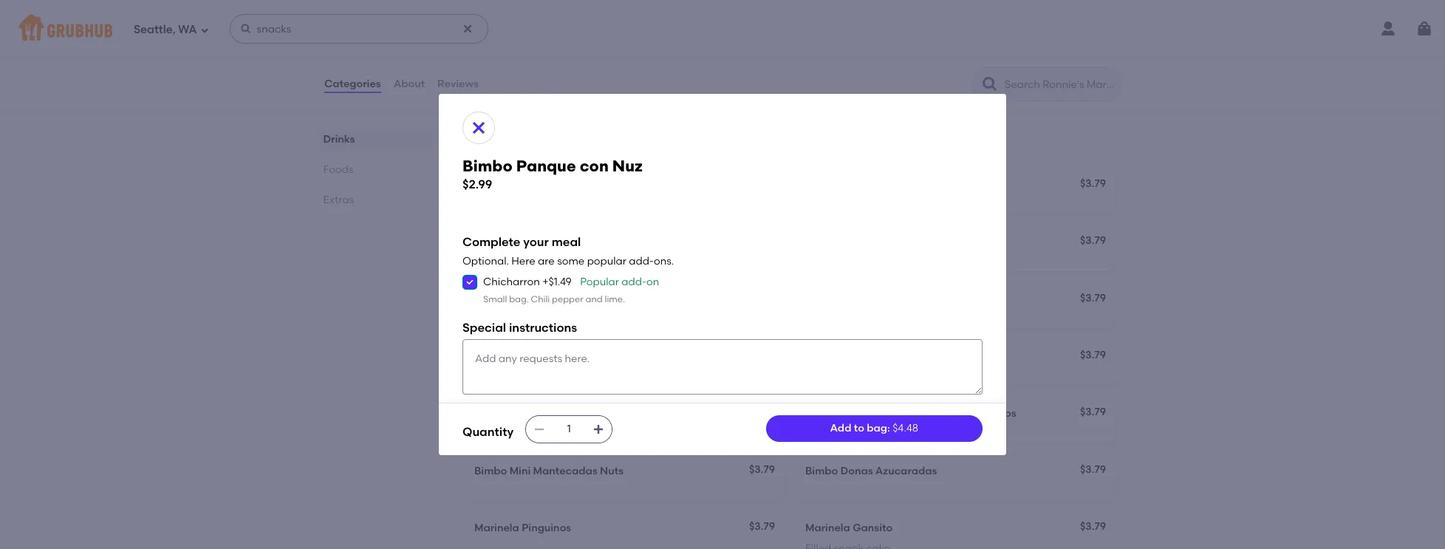 Task type: vqa. For each thing, say whether or not it's contained in the screenshot.
(28)
no



Task type: describe. For each thing, give the bounding box(es) containing it.
nuz for bimbo panque con nuz $2.99
[[613, 157, 643, 175]]

seattle,
[[134, 23, 176, 36]]

$2.99 for full throttle
[[750, 52, 775, 65]]

bimbo conchas sabor vainilla button
[[466, 226, 785, 271]]

foods inside tab
[[324, 163, 354, 176]]

marinela gansito
[[806, 522, 893, 534]]

mantecadas for bimbo mini mantecadas chocolate chips
[[865, 407, 929, 420]]

bimbo mini mantecadas nuts
[[475, 465, 624, 477]]

donas
[[841, 465, 873, 477]]

mini for bimbo mini mantecadas
[[510, 407, 531, 420]]

bimbo panque con nuz $2.99
[[463, 157, 643, 191]]

con for bimbo panque con nuz $2.99
[[580, 157, 609, 175]]

about button
[[393, 58, 426, 111]]

reviews button
[[437, 58, 480, 111]]

full
[[475, 54, 492, 66]]

bimbo for bimbo panque con nuz $2.99
[[463, 157, 513, 175]]

bimbo nito
[[475, 293, 531, 306]]

azucaradas
[[876, 465, 938, 477]]

categories button
[[324, 58, 382, 111]]

2 vertical spatial svg image
[[534, 424, 546, 435]]

wa
[[178, 23, 197, 36]]

mini for bimbo mini mantecadas chocolate chips
[[841, 407, 862, 420]]

16
[[475, 74, 484, 87]]

drinks tab
[[324, 132, 427, 147]]

marinela for marinela gansito
[[806, 522, 851, 534]]

con for bimbo panque con nuz
[[551, 179, 570, 191]]

add to bag: $4.48
[[831, 422, 919, 435]]

drinks
[[324, 133, 355, 146]]

oz.
[[487, 74, 501, 87]]

bag:
[[867, 422, 891, 435]]

ml.
[[495, 2, 510, 15]]

add
[[831, 422, 852, 435]]

special instructions
[[463, 321, 577, 335]]

bimbo for bimbo nito
[[475, 293, 507, 306]]

bimbo nito button
[[466, 284, 785, 328]]

marinela pinguinos
[[475, 522, 572, 534]]

on
[[647, 276, 660, 288]]

categories
[[325, 78, 381, 90]]

reign energy drink
[[806, 54, 901, 66]]

mantecadas for bimbo mini mantecadas nuts
[[533, 465, 598, 477]]

small bag. chili pepper and lime.
[[483, 294, 625, 304]]

and
[[586, 294, 603, 304]]

2 $3.79 button from the top
[[797, 226, 1116, 271]]

Special instructions text field
[[463, 340, 983, 395]]

panque for bimbo panque con nuz $2.99
[[517, 157, 576, 175]]

chicharron + $1.49
[[483, 276, 572, 288]]

energy
[[837, 54, 872, 66]]

are
[[538, 255, 555, 268]]

nuts
[[600, 465, 624, 477]]

1 horizontal spatial foods
[[463, 135, 510, 153]]

bimbo panque con nuz button
[[466, 169, 785, 214]]

svg image inside "main navigation" navigation
[[240, 23, 252, 35]]

chicharron
[[483, 276, 540, 288]]

355
[[475, 2, 493, 15]]

bimbo donas azucaradas
[[806, 465, 938, 477]]

rebanadas
[[510, 350, 569, 363]]

special
[[463, 321, 506, 335]]

small
[[483, 294, 507, 304]]

bimbo conchas sabor vainilla
[[475, 236, 628, 249]]

chips
[[988, 407, 1017, 420]]

bimbo rebanadas button
[[466, 341, 785, 385]]

16 oz.
[[475, 74, 501, 87]]

marinela for marinela pinguinos
[[475, 522, 520, 534]]

bimbo for bimbo rebanadas
[[475, 350, 507, 363]]

1 vertical spatial add-
[[622, 276, 647, 288]]

355 ml. button
[[466, 0, 785, 31]]



Task type: locate. For each thing, give the bounding box(es) containing it.
1 vertical spatial foods
[[324, 163, 354, 176]]

1 marinela from the left
[[475, 522, 520, 534]]

1 horizontal spatial svg image
[[466, 278, 475, 287]]

mini down quantity
[[510, 465, 531, 477]]

panque inside button
[[510, 179, 549, 191]]

foods
[[463, 135, 510, 153], [324, 163, 354, 176]]

3 $3.79 button from the top
[[797, 284, 1116, 328]]

0 vertical spatial foods
[[463, 135, 510, 153]]

1 vertical spatial nuz
[[573, 179, 592, 191]]

vainilla
[[591, 236, 628, 249]]

0 horizontal spatial nuz
[[573, 179, 592, 191]]

svg image right wa
[[240, 23, 252, 35]]

$3.79 button for bimbo rebanadas
[[797, 341, 1116, 385]]

0 vertical spatial panque
[[517, 157, 576, 175]]

$2.99 left reign on the top of the page
[[750, 52, 775, 65]]

svg image down optional.
[[466, 278, 475, 287]]

1 $3.79 button from the top
[[797, 169, 1116, 214]]

Input item quantity number field
[[553, 416, 586, 443]]

sabor
[[558, 236, 588, 249]]

throttle
[[494, 54, 534, 66]]

1 vertical spatial svg image
[[466, 278, 475, 287]]

$3.79
[[1081, 177, 1107, 190], [1081, 235, 1107, 247], [1081, 292, 1107, 304], [1081, 349, 1107, 361], [750, 406, 775, 419], [1081, 406, 1107, 419], [750, 463, 775, 476], [1081, 463, 1107, 476], [750, 520, 775, 533], [1081, 520, 1107, 533]]

con inside bimbo panque con nuz $2.99
[[580, 157, 609, 175]]

mantecadas up bimbo mini mantecadas nuts
[[533, 407, 598, 420]]

bag.
[[509, 294, 529, 304]]

nuz
[[613, 157, 643, 175], [573, 179, 592, 191]]

$2.99 for reign energy drink
[[1081, 52, 1107, 65]]

$2.99 up complete on the top left of the page
[[463, 177, 493, 191]]

nito
[[510, 293, 531, 306]]

bimbo down quantity
[[475, 465, 507, 477]]

0 horizontal spatial svg image
[[240, 23, 252, 35]]

bimbo down 'special' in the left bottom of the page
[[475, 350, 507, 363]]

mantecadas up $4.48
[[865, 407, 929, 420]]

con
[[580, 157, 609, 175], [551, 179, 570, 191]]

full throttle
[[475, 54, 534, 66]]

some
[[557, 255, 585, 268]]

con inside button
[[551, 179, 570, 191]]

+
[[543, 276, 549, 288]]

svg image
[[1416, 20, 1434, 38], [462, 23, 474, 35], [200, 26, 209, 34], [470, 119, 488, 137], [593, 424, 605, 435]]

extras
[[324, 194, 355, 206]]

marinela
[[475, 522, 520, 534], [806, 522, 851, 534]]

meal
[[552, 235, 581, 249]]

lime.
[[605, 294, 625, 304]]

search icon image
[[982, 75, 999, 93]]

$4.48
[[893, 422, 919, 435]]

0 horizontal spatial $2.99
[[463, 177, 493, 191]]

0 horizontal spatial marinela
[[475, 522, 520, 534]]

chili
[[531, 294, 550, 304]]

drink
[[875, 54, 901, 66]]

2 horizontal spatial $2.99
[[1081, 52, 1107, 65]]

bimbo up bimbo panque con nuz at the top
[[463, 157, 513, 175]]

popular
[[587, 255, 627, 268]]

marinela left gansito
[[806, 522, 851, 534]]

complete
[[463, 235, 521, 249]]

bimbo for bimbo panque con nuz
[[475, 179, 507, 191]]

foods tab
[[324, 162, 427, 177]]

0 horizontal spatial con
[[551, 179, 570, 191]]

mini up to
[[841, 407, 862, 420]]

bimbo up add
[[806, 407, 838, 420]]

bimbo for bimbo conchas sabor vainilla
[[475, 236, 507, 249]]

$3.79 button for bimbo panque con nuz
[[797, 169, 1116, 214]]

add- up the on
[[629, 255, 654, 268]]

pepper
[[552, 294, 584, 304]]

bimbo inside button
[[475, 293, 507, 306]]

nuz for bimbo panque con nuz
[[573, 179, 592, 191]]

$3.79 button
[[797, 169, 1116, 214], [797, 226, 1116, 271], [797, 284, 1116, 328], [797, 341, 1116, 385]]

reign
[[806, 54, 835, 66]]

seattle, wa
[[134, 23, 197, 36]]

mantecadas down input item quantity number field
[[533, 465, 598, 477]]

bimbo up optional.
[[475, 236, 507, 249]]

bimbo mini mantecadas chocolate chips
[[806, 407, 1017, 420]]

con up bimbo panque con nuz at the top
[[580, 157, 609, 175]]

panque up conchas
[[510, 179, 549, 191]]

bimbo panque con nuz
[[475, 179, 592, 191]]

mini up quantity
[[510, 407, 531, 420]]

main navigation navigation
[[0, 0, 1446, 58]]

complete your meal optional. here are some popular add-ons.
[[463, 235, 674, 268]]

popular add-on
[[580, 276, 660, 288]]

your
[[524, 235, 549, 249]]

$1.49
[[549, 276, 572, 288]]

foods up bimbo panque con nuz at the top
[[463, 135, 510, 153]]

add- up the lime.
[[622, 276, 647, 288]]

mini
[[510, 407, 531, 420], [841, 407, 862, 420], [510, 465, 531, 477]]

0 vertical spatial svg image
[[240, 23, 252, 35]]

mantecadas
[[533, 407, 598, 420], [865, 407, 929, 420], [533, 465, 598, 477]]

panque up bimbo panque con nuz at the top
[[517, 157, 576, 175]]

popular
[[580, 276, 619, 288]]

bimbo
[[463, 157, 513, 175], [475, 179, 507, 191], [475, 236, 507, 249], [475, 293, 507, 306], [475, 350, 507, 363], [475, 407, 507, 420], [806, 407, 838, 420], [475, 465, 507, 477], [806, 465, 838, 477]]

bimbo up quantity
[[475, 407, 507, 420]]

$3.79 button for bimbo nito
[[797, 284, 1116, 328]]

bimbo inside bimbo panque con nuz $2.99
[[463, 157, 513, 175]]

0 vertical spatial con
[[580, 157, 609, 175]]

gansito
[[853, 522, 893, 534]]

quantity
[[463, 425, 514, 439]]

1 horizontal spatial con
[[580, 157, 609, 175]]

bimbo down chicharron
[[475, 293, 507, 306]]

bimbo left donas
[[806, 465, 838, 477]]

here
[[512, 255, 536, 268]]

conchas
[[510, 236, 555, 249]]

foods up extras
[[324, 163, 354, 176]]

panque for bimbo panque con nuz
[[510, 179, 549, 191]]

bimbo for bimbo mini mantecadas nuts
[[475, 465, 507, 477]]

$2.99
[[750, 52, 775, 65], [1081, 52, 1107, 65], [463, 177, 493, 191]]

1 vertical spatial panque
[[510, 179, 549, 191]]

0 vertical spatial nuz
[[613, 157, 643, 175]]

marinela left pinguinos
[[475, 522, 520, 534]]

bimbo rebanadas
[[475, 350, 569, 363]]

355 ml.
[[475, 2, 510, 15]]

1 horizontal spatial marinela
[[806, 522, 851, 534]]

extras tab
[[324, 192, 427, 208]]

$2.99 inside bimbo panque con nuz $2.99
[[463, 177, 493, 191]]

1 horizontal spatial $2.99
[[750, 52, 775, 65]]

reviews
[[438, 78, 479, 90]]

ons.
[[654, 255, 674, 268]]

optional.
[[463, 255, 509, 268]]

bimbo for bimbo donas azucaradas
[[806, 465, 838, 477]]

bimbo up complete on the top left of the page
[[475, 179, 507, 191]]

$2.99 up search ronnie's market search box
[[1081, 52, 1107, 65]]

nuz inside button
[[573, 179, 592, 191]]

panque inside bimbo panque con nuz $2.99
[[517, 157, 576, 175]]

con up meal in the left of the page
[[551, 179, 570, 191]]

bimbo for bimbo mini mantecadas
[[475, 407, 507, 420]]

chocolate
[[931, 407, 985, 420]]

to
[[854, 422, 865, 435]]

nuz inside bimbo panque con nuz $2.99
[[613, 157, 643, 175]]

0 vertical spatial add-
[[629, 255, 654, 268]]

1 vertical spatial con
[[551, 179, 570, 191]]

panque
[[517, 157, 576, 175], [510, 179, 549, 191]]

bimbo for bimbo mini mantecadas chocolate chips
[[806, 407, 838, 420]]

1 horizontal spatial nuz
[[613, 157, 643, 175]]

svg image down bimbo mini mantecadas
[[534, 424, 546, 435]]

svg image
[[240, 23, 252, 35], [466, 278, 475, 287], [534, 424, 546, 435]]

mantecadas for bimbo mini mantecadas
[[533, 407, 598, 420]]

2 marinela from the left
[[806, 522, 851, 534]]

instructions
[[509, 321, 577, 335]]

Search Ronnie's Market search field
[[1004, 78, 1117, 92]]

add-
[[629, 255, 654, 268], [622, 276, 647, 288]]

mini for bimbo mini mantecadas nuts
[[510, 465, 531, 477]]

4 $3.79 button from the top
[[797, 341, 1116, 385]]

pinguinos
[[522, 522, 572, 534]]

add- inside the complete your meal optional. here are some popular add-ons.
[[629, 255, 654, 268]]

0 horizontal spatial foods
[[324, 163, 354, 176]]

about
[[394, 78, 425, 90]]

2 horizontal spatial svg image
[[534, 424, 546, 435]]

bimbo mini mantecadas
[[475, 407, 598, 420]]



